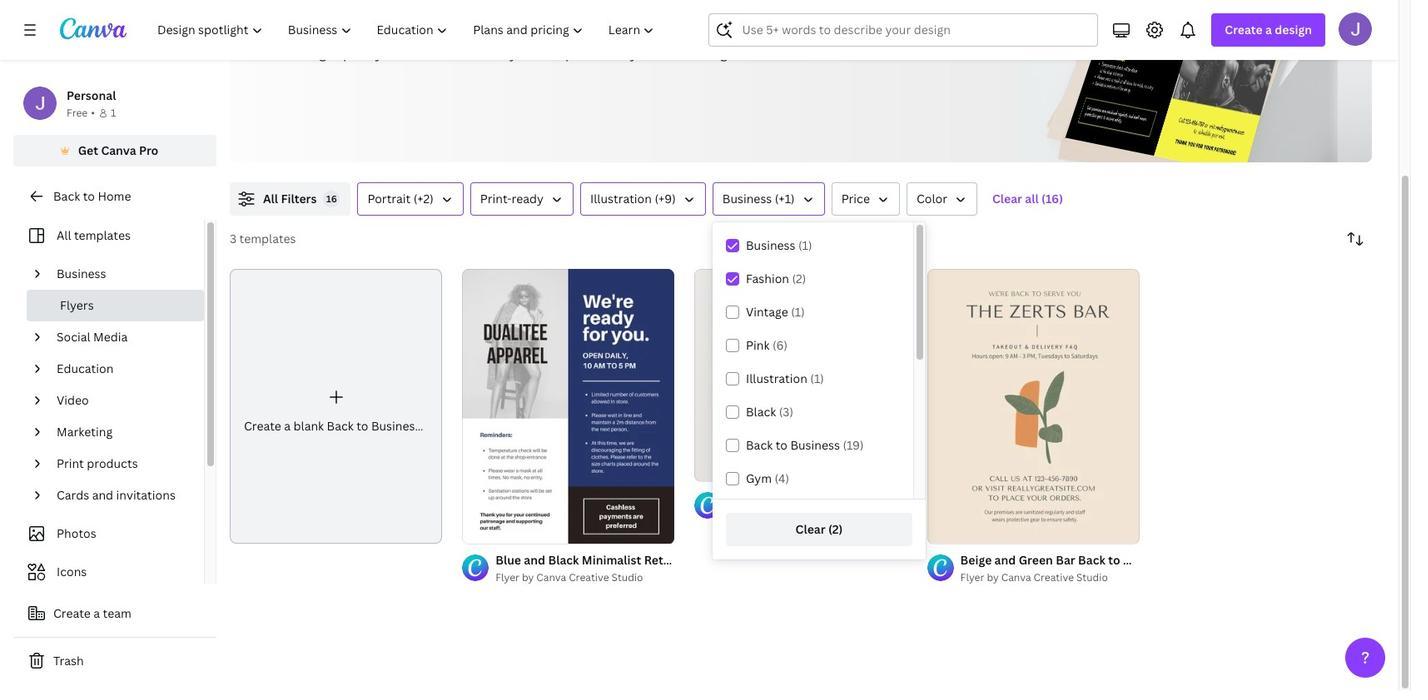 Task type: vqa. For each thing, say whether or not it's contained in the screenshot.
importing
no



Task type: locate. For each thing, give the bounding box(es) containing it.
0 vertical spatial create
[[1226, 22, 1263, 37]]

create
[[1226, 22, 1263, 37], [244, 418, 281, 434], [53, 606, 91, 621]]

(2) for clear (2)
[[829, 521, 843, 537]]

back right blank
[[327, 418, 354, 434]]

top level navigation element
[[147, 13, 669, 47]]

color button
[[907, 182, 978, 216]]

0 vertical spatial (2)
[[792, 271, 806, 287]]

and inside "beige and green bar back to business flyer flyer by canva creative studio"
[[995, 553, 1016, 568]]

flyer by canva creative studio link for blue and black minimalist retail fashion back to business flyers image
[[496, 570, 675, 587]]

templates for 3 templates
[[240, 231, 296, 247]]

0 vertical spatial design
[[1275, 22, 1313, 37]]

create a blank back to business flyer
[[244, 418, 452, 434]]

for
[[608, 44, 627, 62]]

clear all (16) button
[[984, 182, 1072, 216]]

1 horizontal spatial a
[[284, 418, 291, 434]]

video
[[57, 392, 89, 408]]

2 vertical spatial a
[[94, 606, 100, 621]]

fashion (2)
[[746, 271, 806, 287]]

all filters
[[263, 191, 317, 207]]

1 vertical spatial design
[[694, 44, 736, 62]]

0 horizontal spatial design
[[694, 44, 736, 62]]

0 vertical spatial a
[[1266, 22, 1273, 37]]

illustration left (+9)
[[591, 191, 652, 207]]

video link
[[50, 385, 194, 416]]

1 vertical spatial illustration
[[746, 371, 808, 386]]

flyer by canva creative studio for middle flyer by canva creative studio link
[[728, 508, 876, 522]]

0 vertical spatial clear
[[993, 191, 1023, 207]]

2 horizontal spatial a
[[1266, 22, 1273, 37]]

a
[[1266, 22, 1273, 37], [284, 418, 291, 434], [94, 606, 100, 621]]

1 vertical spatial (1)
[[791, 304, 805, 320]]

2 horizontal spatial creative
[[1034, 571, 1075, 585]]

canva inside "beige and green bar back to business flyer flyer by canva creative studio"
[[1002, 571, 1032, 585]]

beige and green bar back to business flyer image
[[928, 269, 1140, 544]]

print products
[[57, 456, 138, 471]]

a inside button
[[94, 606, 100, 621]]

all for all filters
[[263, 191, 278, 207]]

and right the beige
[[995, 553, 1016, 568]]

beige and green bar back to business flyer link
[[961, 552, 1205, 570]]

1 horizontal spatial design
[[1275, 22, 1313, 37]]

flyer
[[424, 418, 452, 434], [728, 508, 752, 522], [1177, 553, 1205, 568], [496, 571, 520, 585], [961, 571, 985, 585]]

all for all templates
[[57, 227, 71, 243]]

templates down back to home
[[74, 227, 131, 243]]

a for design
[[1266, 22, 1273, 37]]

jacob simon image
[[1339, 12, 1373, 46]]

black (3)
[[746, 404, 794, 420]]

price button
[[832, 182, 900, 216]]

all
[[263, 191, 278, 207], [57, 227, 71, 243]]

1 vertical spatial (2)
[[829, 521, 843, 537]]

blue and black minimalist retail fashion back to business flyers image
[[462, 269, 675, 544]]

media
[[93, 329, 128, 345]]

illustration down (6)
[[746, 371, 808, 386]]

back to business flyers templates image
[[1017, 0, 1373, 162], [1066, 0, 1305, 174]]

(2) inside button
[[829, 521, 843, 537]]

0 horizontal spatial by
[[522, 571, 534, 585]]

cards and invitations link
[[50, 480, 194, 511]]

0 vertical spatial flyers
[[498, 44, 537, 62]]

1 horizontal spatial flyer by canva creative studio link
[[728, 507, 908, 524]]

create inside "link"
[[244, 418, 281, 434]]

2 vertical spatial (1)
[[811, 371, 825, 386]]

0 horizontal spatial creative
[[569, 571, 609, 585]]

pro
[[139, 142, 159, 158]]

photos
[[57, 526, 96, 541]]

back right bar
[[1079, 553, 1106, 568]]

all templates
[[57, 227, 131, 243]]

a inside dropdown button
[[1266, 22, 1273, 37]]

•
[[91, 106, 95, 120]]

creative inside "beige and green bar back to business flyer flyer by canva creative studio"
[[1034, 571, 1075, 585]]

1 horizontal spatial clear
[[993, 191, 1023, 207]]

1 horizontal spatial creative
[[802, 508, 842, 522]]

flyers
[[498, 44, 537, 62], [60, 297, 94, 313]]

illustration for illustration (+9)
[[591, 191, 652, 207]]

1 horizontal spatial studio
[[844, 508, 876, 522]]

1 horizontal spatial (2)
[[829, 521, 843, 537]]

2 horizontal spatial by
[[987, 571, 999, 585]]

free •
[[67, 106, 95, 120]]

education link
[[50, 353, 194, 385]]

a inside "link"
[[284, 418, 291, 434]]

business
[[438, 44, 495, 62], [723, 191, 772, 207], [746, 237, 796, 253], [57, 266, 106, 282], [371, 418, 421, 434], [791, 437, 840, 453], [1124, 553, 1174, 568]]

canva inside "button"
[[101, 142, 136, 158]]

blank
[[294, 418, 324, 434]]

0 horizontal spatial create
[[53, 606, 91, 621]]

(+1)
[[775, 191, 795, 207]]

(3)
[[779, 404, 794, 420]]

studio
[[844, 508, 876, 522], [612, 571, 643, 585], [1077, 571, 1109, 585]]

templates inside all templates link
[[74, 227, 131, 243]]

illustration
[[591, 191, 652, 207], [746, 371, 808, 386]]

0 horizontal spatial illustration
[[591, 191, 652, 207]]

to
[[83, 188, 95, 204], [357, 418, 369, 434], [776, 437, 788, 453], [1109, 553, 1121, 568]]

2 back to business flyers templates image from the left
[[1066, 0, 1305, 174]]

pink (6)
[[746, 337, 788, 353]]

home
[[98, 188, 131, 204]]

0 horizontal spatial all
[[57, 227, 71, 243]]

vintage
[[746, 304, 789, 320]]

studio for middle flyer by canva creative studio link
[[844, 508, 876, 522]]

create a team button
[[13, 597, 217, 631]]

pink and purple retail fashion back to business landscape flyer image
[[695, 269, 908, 482]]

and for beige
[[995, 553, 1016, 568]]

0 horizontal spatial studio
[[612, 571, 643, 585]]

design inside dropdown button
[[1275, 22, 1313, 37]]

1 vertical spatial create
[[244, 418, 281, 434]]

all left filters
[[263, 191, 278, 207]]

1 vertical spatial flyers
[[60, 297, 94, 313]]

flyer inside "link"
[[424, 418, 452, 434]]

0 horizontal spatial clear
[[796, 521, 826, 537]]

create inside dropdown button
[[1226, 22, 1263, 37]]

canva
[[101, 142, 136, 158], [769, 508, 799, 522], [537, 571, 567, 585], [1002, 571, 1032, 585]]

2 horizontal spatial studio
[[1077, 571, 1109, 585]]

templates for all templates
[[74, 227, 131, 243]]

0 horizontal spatial flyer by canva creative studio
[[496, 571, 643, 585]]

0 vertical spatial flyer by canva creative studio
[[728, 508, 876, 522]]

1 horizontal spatial flyers
[[498, 44, 537, 62]]

and right cards
[[92, 487, 113, 503]]

flyer by canva creative studio link
[[728, 507, 908, 524], [496, 570, 675, 587], [961, 570, 1140, 587]]

0 vertical spatial all
[[263, 191, 278, 207]]

0 horizontal spatial and
[[92, 487, 113, 503]]

create a design
[[1226, 22, 1313, 37]]

clear
[[993, 191, 1023, 207], [796, 521, 826, 537]]

to right bar
[[1109, 553, 1121, 568]]

design left jacob simon image
[[1275, 22, 1313, 37]]

1 horizontal spatial create
[[244, 418, 281, 434]]

portrait
[[368, 191, 411, 207]]

2 horizontal spatial flyer by canva creative studio link
[[961, 570, 1140, 587]]

1 horizontal spatial illustration
[[746, 371, 808, 386]]

(1)
[[799, 237, 813, 253], [791, 304, 805, 320], [811, 371, 825, 386]]

clear inside button
[[993, 191, 1023, 207]]

0 vertical spatial and
[[92, 487, 113, 503]]

(16)
[[1042, 191, 1064, 207]]

create for create a team
[[53, 606, 91, 621]]

0 horizontal spatial flyer by canva creative studio link
[[496, 570, 675, 587]]

design
[[1275, 22, 1313, 37], [694, 44, 736, 62]]

clear (2)
[[796, 521, 843, 537]]

filters
[[281, 191, 317, 207]]

creative for middle flyer by canva creative studio link
[[802, 508, 842, 522]]

social media link
[[50, 322, 194, 353]]

all templates link
[[23, 220, 194, 252]]

templates left for
[[540, 44, 605, 62]]

create for create a blank back to business flyer
[[244, 418, 281, 434]]

1 vertical spatial clear
[[796, 521, 826, 537]]

flyer by canva creative studio link for beige and green bar back to business flyer image
[[961, 570, 1140, 587]]

1 vertical spatial a
[[284, 418, 291, 434]]

all down back to home
[[57, 227, 71, 243]]

0 horizontal spatial a
[[94, 606, 100, 621]]

back inside "beige and green bar back to business flyer flyer by canva creative studio"
[[1079, 553, 1106, 568]]

2 vertical spatial create
[[53, 606, 91, 621]]

0 vertical spatial (1)
[[799, 237, 813, 253]]

design right next
[[694, 44, 736, 62]]

to up (4)
[[776, 437, 788, 453]]

creative
[[802, 508, 842, 522], [569, 571, 609, 585], [1034, 571, 1075, 585]]

1 horizontal spatial flyer by canva creative studio
[[728, 508, 876, 522]]

templates right 3
[[240, 231, 296, 247]]

clear inside button
[[796, 521, 826, 537]]

None search field
[[709, 13, 1099, 47]]

cards
[[57, 487, 89, 503]]

1 horizontal spatial templates
[[240, 231, 296, 247]]

create inside button
[[53, 606, 91, 621]]

fashion
[[746, 271, 790, 287]]

high
[[307, 44, 335, 62]]

beige
[[961, 553, 992, 568]]

1 horizontal spatial all
[[263, 191, 278, 207]]

1 vertical spatial and
[[995, 553, 1016, 568]]

to inside "link"
[[357, 418, 369, 434]]

flyer by canva creative studio
[[728, 508, 876, 522], [496, 571, 643, 585]]

2 horizontal spatial create
[[1226, 22, 1263, 37]]

(2)
[[792, 271, 806, 287], [829, 521, 843, 537]]

(6)
[[773, 337, 788, 353]]

illustration inside button
[[591, 191, 652, 207]]

1 vertical spatial flyer by canva creative studio
[[496, 571, 643, 585]]

bar
[[1056, 553, 1076, 568]]

0 vertical spatial illustration
[[591, 191, 652, 207]]

0 horizontal spatial templates
[[74, 227, 131, 243]]

your
[[630, 44, 660, 62]]

1 vertical spatial all
[[57, 227, 71, 243]]

icons link
[[23, 556, 194, 588]]

clear for clear all (16)
[[993, 191, 1023, 207]]

to right blank
[[357, 418, 369, 434]]

1 horizontal spatial and
[[995, 553, 1016, 568]]

by
[[755, 508, 767, 522], [522, 571, 534, 585], [987, 571, 999, 585]]

and inside cards and invitations link
[[92, 487, 113, 503]]

0 horizontal spatial (2)
[[792, 271, 806, 287]]

clear for clear (2)
[[796, 521, 826, 537]]



Task type: describe. For each thing, give the bounding box(es) containing it.
illustration (+9) button
[[581, 182, 706, 216]]

business link
[[50, 258, 194, 290]]

back inside "link"
[[327, 418, 354, 434]]

16
[[327, 192, 337, 205]]

illustration for illustration (1)
[[746, 371, 808, 386]]

team
[[103, 606, 132, 621]]

1 horizontal spatial by
[[755, 508, 767, 522]]

photos link
[[23, 518, 194, 550]]

2 horizontal spatial templates
[[540, 44, 605, 62]]

to left home
[[83, 188, 95, 204]]

marketing link
[[50, 416, 194, 448]]

(1) for business (1)
[[799, 237, 813, 253]]

back up all templates
[[53, 188, 80, 204]]

quality
[[338, 44, 383, 62]]

business inside button
[[723, 191, 772, 207]]

social media
[[57, 329, 128, 345]]

print-ready
[[480, 191, 544, 207]]

next
[[663, 44, 691, 62]]

print
[[57, 456, 84, 471]]

gym (4)
[[746, 471, 790, 486]]

price
[[842, 191, 870, 207]]

(2) for fashion (2)
[[792, 271, 806, 287]]

print products link
[[50, 448, 194, 480]]

all
[[1026, 191, 1039, 207]]

color
[[917, 191, 948, 207]]

(4)
[[775, 471, 790, 486]]

studio inside "beige and green bar back to business flyer flyer by canva creative studio"
[[1077, 571, 1109, 585]]

free
[[67, 106, 88, 120]]

get canva pro button
[[13, 135, 217, 167]]

(1) for vintage (1)
[[791, 304, 805, 320]]

print-ready button
[[470, 182, 574, 216]]

3 templates
[[230, 231, 296, 247]]

icons
[[57, 564, 87, 580]]

Search search field
[[743, 14, 1088, 46]]

browse high quality back to business flyers templates for your next design
[[257, 44, 736, 62]]

a for blank
[[284, 418, 291, 434]]

1
[[111, 106, 116, 120]]

clear (2) button
[[726, 513, 913, 546]]

create a design button
[[1212, 13, 1326, 47]]

cards and invitations
[[57, 487, 176, 503]]

ready
[[512, 191, 544, 207]]

to inside "beige and green bar back to business flyer flyer by canva creative studio"
[[1109, 553, 1121, 568]]

education
[[57, 361, 114, 376]]

pink
[[746, 337, 770, 353]]

trash link
[[13, 645, 217, 678]]

back to home link
[[13, 180, 217, 213]]

back up the gym
[[746, 437, 773, 453]]

back to business (19)
[[746, 437, 864, 453]]

business (1)
[[746, 237, 813, 253]]

flyer by canva creative studio for blue and black minimalist retail fashion back to business flyers image flyer by canva creative studio link
[[496, 571, 643, 585]]

print-
[[480, 191, 512, 207]]

studio for blue and black minimalist retail fashion back to business flyers image flyer by canva creative studio link
[[612, 571, 643, 585]]

black
[[746, 404, 777, 420]]

portrait (+2)
[[368, 191, 434, 207]]

back to home
[[53, 188, 131, 204]]

trash
[[53, 653, 84, 669]]

browse
[[257, 44, 304, 62]]

16 filter options selected element
[[324, 191, 340, 207]]

by inside "beige and green bar back to business flyer flyer by canva creative studio"
[[987, 571, 999, 585]]

(+9)
[[655, 191, 676, 207]]

social
[[57, 329, 90, 345]]

vintage (1)
[[746, 304, 805, 320]]

(+2)
[[414, 191, 434, 207]]

1 back to business flyers templates image from the left
[[1017, 0, 1373, 162]]

business inside "link"
[[371, 418, 421, 434]]

(1) for illustration (1)
[[811, 371, 825, 386]]

get canva pro
[[78, 142, 159, 158]]

beige and green bar back to business flyer flyer by canva creative studio
[[961, 553, 1205, 585]]

0 horizontal spatial flyers
[[60, 297, 94, 313]]

back left to
[[386, 44, 417, 62]]

create a team
[[53, 606, 132, 621]]

business (+1) button
[[713, 182, 825, 216]]

illustration (+9)
[[591, 191, 676, 207]]

business (+1)
[[723, 191, 795, 207]]

gym
[[746, 471, 772, 486]]

create a blank back to business flyer link
[[230, 269, 452, 544]]

clear all (16)
[[993, 191, 1064, 207]]

and for cards
[[92, 487, 113, 503]]

(19)
[[843, 437, 864, 453]]

portrait (+2) button
[[358, 182, 464, 216]]

a for team
[[94, 606, 100, 621]]

green
[[1019, 553, 1054, 568]]

create a blank back to business flyer element
[[230, 269, 452, 544]]

business inside "beige and green bar back to business flyer flyer by canva creative studio"
[[1124, 553, 1174, 568]]

to
[[420, 44, 435, 62]]

invitations
[[116, 487, 176, 503]]

3
[[230, 231, 237, 247]]

marketing
[[57, 424, 113, 440]]

Sort by button
[[1339, 222, 1373, 256]]

personal
[[67, 87, 116, 103]]

get
[[78, 142, 98, 158]]

products
[[87, 456, 138, 471]]

create for create a design
[[1226, 22, 1263, 37]]

creative for blue and black minimalist retail fashion back to business flyers image flyer by canva creative studio link
[[569, 571, 609, 585]]



